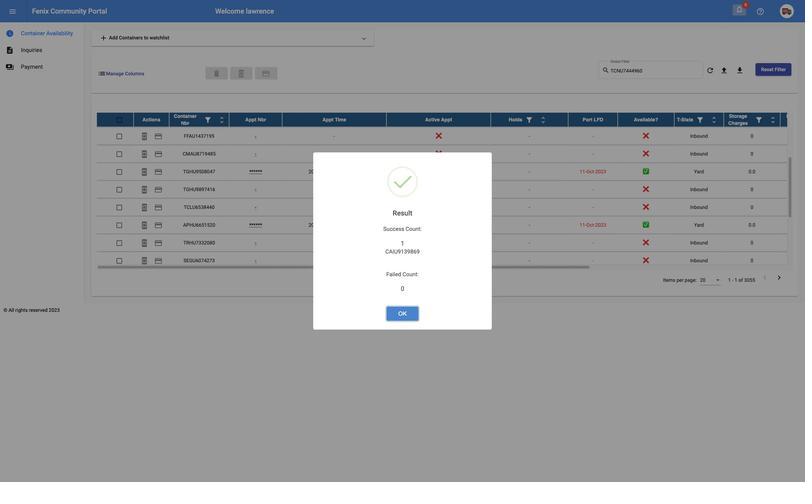Task type: describe. For each thing, give the bounding box(es) containing it.
help_outline button
[[753, 4, 767, 18]]

container for availability
[[21, 30, 45, 37]]

failed count:
[[386, 271, 419, 278]]

appt nbr column header
[[229, 113, 282, 127]]

actions column header
[[134, 113, 169, 127]]

watch_later
[[6, 29, 14, 38]]

tghu9508047
[[183, 169, 215, 174]]

filter_alt button for storage charges
[[752, 113, 766, 127]]

tclu6538440
[[184, 204, 215, 210]]

09 for tghu9508047
[[328, 169, 333, 174]]

❌ for segu6074273
[[643, 258, 649, 263]]

port lfd
[[583, 117, 603, 122]]

3 column header from the left
[[674, 113, 724, 127]]

appt nbr
[[245, 117, 266, 122]]

book_online for cmau8719485
[[140, 150, 149, 158]]

no color image for help_outline popup button
[[756, 7, 765, 16]]

ok
[[398, 310, 407, 317]]

notifications_none
[[735, 5, 744, 14]]

****** link for tghu9508047
[[249, 169, 262, 174]]

- link for trhu7332080
[[255, 240, 256, 246]]

unfold_more for holds
[[539, 116, 547, 124]]

menu
[[8, 7, 17, 16]]

failed
[[386, 271, 401, 278]]

caiu9139869
[[385, 248, 420, 255]]

- link for segu6074273
[[255, 258, 256, 263]]

11-oct-2023 for aphu6651520
[[580, 222, 606, 228]]

10- for tghu9508047
[[321, 169, 328, 174]]

no color image for payment button corresponding to aphu6651520
[[154, 221, 163, 230]]

refresh button
[[703, 63, 717, 77]]

refresh
[[706, 66, 714, 75]]

filter_alt button for container nbr
[[201, 113, 215, 127]]

lawrence
[[246, 7, 274, 15]]

4 filter_alt from the left
[[755, 116, 763, 124]]

appt time column header
[[282, 113, 386, 127]]

storage charges
[[728, 113, 748, 126]]

no color image for book_online button for tcnu6782520
[[140, 115, 149, 123]]

container nbr
[[174, 113, 197, 126]]

count: for success count:
[[406, 226, 422, 232]]

port
[[583, 117, 592, 122]]

book_online for tclu6538440
[[140, 203, 149, 212]]

delete image
[[212, 69, 221, 78]]

1 filter_alt from the left
[[204, 116, 212, 124]]

2023-10-09 11:00-11:29 for tghu9508047
[[309, 169, 360, 174]]

1 for 1 caiu9139869
[[401, 239, 404, 247]]

payment button for tclu6538440
[[151, 200, 165, 214]]

inbound for ffau1437195
[[690, 133, 708, 139]]

t-
[[677, 117, 681, 122]]

active appt
[[425, 117, 452, 122]]

2 horizontal spatial 1
[[735, 277, 737, 283]]

of
[[739, 277, 743, 283]]

11- for tghu9508047
[[580, 169, 586, 174]]

delete
[[212, 69, 221, 78]]

ffau1437195
[[184, 133, 214, 139]]

4 row from the top
[[97, 145, 805, 163]]

per
[[677, 277, 684, 283]]

book_online button for trhu7332080
[[137, 236, 151, 250]]

2023 for aphu6651520
[[595, 222, 606, 228]]

4 column header from the left
[[724, 113, 780, 127]]

container availability
[[21, 30, 73, 37]]

result
[[393, 209, 412, 217]]

10- for aphu6651520
[[321, 222, 328, 228]]

0 for tcnu6782520
[[751, 115, 753, 121]]

unfold_more button for container nbr
[[215, 113, 229, 127]]

fenix community portal
[[32, 7, 107, 15]]

filter_alt button for t-state
[[693, 113, 707, 127]]

available?
[[634, 117, 658, 122]]

11:00- for aphu6651520
[[334, 222, 348, 228]]

20
[[700, 277, 706, 283]]

book_online button for tcnu6782520
[[137, 111, 151, 125]]

no color image for menu button
[[8, 7, 17, 16]]

no color image for unfold_more button for container nbr
[[218, 116, 226, 124]]

no color image for book_online button for aphu6651520
[[140, 221, 149, 230]]

no color image inside the navigate_before button
[[761, 273, 769, 282]]

availability
[[46, 30, 73, 37]]

aphu6651520
[[183, 222, 215, 228]]

manage
[[106, 71, 124, 76]]

09 for aphu6651520
[[328, 222, 333, 228]]

3055
[[744, 277, 755, 283]]

reset
[[761, 67, 774, 72]]

no color image containing description
[[6, 46, 14, 54]]

book_online button for tghu9897416
[[137, 182, 151, 196]]

grid containing book_online
[[97, 110, 805, 270]]

kind
[[789, 120, 800, 126]]

tcnu6782520
[[183, 115, 215, 121]]

book_online button for tghu9508047
[[137, 165, 151, 179]]

no color image for payment button related to ffau1437195
[[154, 132, 163, 141]]

help_outline
[[756, 7, 765, 16]]

no color image containing watch_later
[[6, 29, 14, 38]]

menu button
[[6, 4, 20, 18]]

file_upload button
[[717, 63, 731, 77]]

no color image for navigate_next 'button'
[[775, 273, 783, 282]]

❌ for cmau8719485
[[643, 151, 649, 157]]

reset filter button
[[756, 63, 791, 76]]

ok button
[[386, 307, 419, 321]]

❌ for tghu9897416
[[643, 187, 649, 192]]

book_online for tghu9897416
[[140, 186, 149, 194]]

no color image for payment button related to tclu6538440
[[154, 203, 163, 212]]

storage
[[729, 113, 747, 119]]

freight kind column header
[[780, 113, 805, 127]]

inquiries
[[21, 47, 42, 53]]

count: for failed count:
[[403, 271, 419, 278]]

search
[[602, 66, 610, 74]]

payment for aphu6651520
[[154, 221, 163, 230]]

description
[[6, 46, 14, 54]]

- link for ffau1437195
[[255, 133, 256, 139]]

- link for cmau8719485
[[255, 151, 256, 157]]

appt for appt time
[[322, 117, 334, 122]]

freight
[[786, 113, 803, 119]]

3 row from the top
[[97, 127, 805, 145]]

3 appt from the left
[[441, 117, 452, 122]]

❌ for trhu7332080
[[643, 240, 649, 246]]

yard for tghu9508047
[[694, 169, 704, 174]]

❌ for tcnu6782520
[[643, 115, 649, 121]]

filter
[[775, 67, 786, 72]]

no color image containing search
[[602, 66, 611, 74]]

no color image for refresh button at the right of page
[[706, 66, 714, 75]]

book_online button for tclu6538440
[[137, 200, 151, 214]]

items per page:
[[663, 277, 697, 283]]

0 for tghu9897416
[[751, 187, 753, 192]]

no color image for notifications_none popup button at top right
[[735, 5, 744, 14]]

navigate_before
[[761, 273, 769, 282]]

book_online button for ffau1437195
[[137, 129, 151, 143]]

lfd
[[594, 117, 603, 122]]

no color image for payment button corresponding to tghu9897416
[[154, 186, 163, 194]]

11-oct-2023 for tghu9508047
[[580, 169, 606, 174]]

items
[[663, 277, 675, 283]]

payment for trhu7332080
[[154, 239, 163, 247]]

unfold_more button for storage charges
[[766, 113, 780, 127]]

columns
[[125, 71, 144, 76]]

©
[[3, 307, 7, 313]]

rights
[[15, 307, 28, 313]]

cmau8719485
[[183, 151, 216, 157]]

payment button for ffau1437195
[[151, 129, 165, 143]]

0 inside result dialog
[[401, 285, 404, 292]]

11:29 for tghu9508047
[[348, 169, 360, 174]]

charges
[[728, 120, 748, 126]]

✅ for tghu9508047
[[643, 169, 649, 174]]

list manage columns
[[98, 69, 144, 78]]

reserved
[[29, 307, 48, 313]]

no color image for unfold_more button associated with holds
[[539, 116, 547, 124]]

payment for segu6074273
[[154, 257, 163, 265]]



Task type: vqa. For each thing, say whether or not it's contained in the screenshot.


Task type: locate. For each thing, give the bounding box(es) containing it.
0 vertical spatial count:
[[406, 226, 422, 232]]

1 vertical spatial 2023-10-09 11:00-11:29
[[309, 222, 360, 228]]

11:00- for tghu9508047
[[334, 169, 348, 174]]

appt time
[[322, 117, 346, 122]]

yard for aphu6651520
[[694, 222, 704, 228]]

0 vertical spatial oct-
[[586, 169, 595, 174]]

nbr for appt nbr
[[258, 117, 266, 122]]

success count:
[[383, 226, 422, 232]]

filter_alt right state
[[696, 116, 704, 124]]

nbr for container nbr
[[181, 120, 189, 126]]

book_online for trhu7332080
[[140, 239, 149, 247]]

1 2023-10-09 11:00-11:29 from the top
[[309, 169, 360, 174]]

inbound for tcnu6782520
[[690, 115, 708, 121]]

welcome
[[215, 7, 244, 15]]

all
[[9, 307, 14, 313]]

no color image for file_upload "button"
[[720, 66, 728, 75]]

2 yard from the top
[[694, 222, 704, 228]]

3 unfold_more button from the left
[[707, 113, 721, 127]]

1 horizontal spatial container
[[174, 113, 197, 119]]

payment button for cmau8719485
[[151, 147, 165, 161]]

7 inbound from the top
[[690, 258, 708, 263]]

0 vertical spatial 2023-
[[309, 169, 321, 174]]

1 vertical spatial 2023-
[[309, 222, 321, 228]]

file_download
[[736, 66, 744, 75]]

2 row from the top
[[97, 113, 805, 127]]

welcome lawrence
[[215, 7, 274, 15]]

no color image for payment button corresponding to tcnu6782520
[[154, 115, 163, 123]]

1 11- from the top
[[580, 169, 586, 174]]

2 unfold_more button from the left
[[536, 113, 550, 127]]

count:
[[406, 226, 422, 232], [403, 271, 419, 278]]

navigation containing watch_later
[[0, 22, 84, 75]]

no color image for payment button related to trhu7332080
[[154, 239, 163, 247]]

1 caiu9139869
[[385, 239, 420, 255]]

1 vertical spatial yard
[[694, 222, 704, 228]]

3 - link from the top
[[255, 151, 256, 157]]

0 for cmau8719485
[[751, 151, 753, 157]]

0 vertical spatial yard
[[694, 169, 704, 174]]

book_online button
[[230, 67, 253, 79], [137, 111, 151, 125], [137, 129, 151, 143], [137, 147, 151, 161], [137, 165, 151, 179], [137, 182, 151, 196], [137, 200, 151, 214], [137, 218, 151, 232], [137, 236, 151, 250], [137, 254, 151, 268]]

2 filter_alt from the left
[[525, 116, 533, 124]]

4 unfold_more from the left
[[769, 116, 777, 124]]

no color image inside help_outline popup button
[[756, 7, 765, 16]]

no color image containing notifications_none
[[735, 5, 744, 14]]

filter_alt right storage charges
[[755, 116, 763, 124]]

2 - link from the top
[[255, 133, 256, 139]]

no color image inside menu button
[[8, 7, 17, 16]]

10-
[[321, 169, 328, 174], [321, 222, 328, 228]]

2 inbound from the top
[[690, 133, 708, 139]]

t-state filter_alt
[[677, 116, 704, 124]]

0 vertical spatial ✅
[[643, 169, 649, 174]]

2 0.0 from the top
[[749, 222, 755, 228]]

payment button for tcnu6782520
[[151, 111, 165, 125]]

payment for cmau8719485
[[154, 150, 163, 158]]

1 vertical spatial 09
[[328, 222, 333, 228]]

delete button
[[205, 67, 228, 79]]

book_online button for segu6074273
[[137, 254, 151, 268]]

unfold_more button left appt nbr
[[215, 113, 229, 127]]

0 for segu6074273
[[751, 258, 753, 263]]

unfold_more button for t-state
[[707, 113, 721, 127]]

1 appt from the left
[[245, 117, 256, 122]]

unfold_more
[[218, 116, 226, 124], [539, 116, 547, 124], [710, 116, 718, 124], [769, 116, 777, 124]]

actions
[[142, 117, 160, 122]]

6 inbound from the top
[[690, 240, 708, 246]]

container for nbr
[[174, 113, 197, 119]]

1 oct- from the top
[[586, 169, 595, 174]]

filter_alt
[[204, 116, 212, 124], [525, 116, 533, 124], [696, 116, 704, 124], [755, 116, 763, 124]]

1 horizontal spatial 1
[[728, 277, 731, 283]]

1 2023- from the top
[[309, 169, 321, 174]]

unfold_more right holds filter_alt
[[539, 116, 547, 124]]

tghu9897416
[[183, 187, 215, 192]]

file_upload
[[720, 66, 728, 75]]

container inside column header
[[174, 113, 197, 119]]

3 unfold_more from the left
[[710, 116, 718, 124]]

1 horizontal spatial appt
[[322, 117, 334, 122]]

✅
[[643, 169, 649, 174], [643, 222, 649, 228]]

book_online for tghu9508047
[[140, 168, 149, 176]]

unfold_more button left freight kind column header
[[766, 113, 780, 127]]

container
[[21, 30, 45, 37], [174, 113, 197, 119]]

❌ for ffau1437195
[[643, 133, 649, 139]]

0 vertical spatial 09
[[328, 169, 333, 174]]

0 vertical spatial 11:00-
[[334, 169, 348, 174]]

payment button for trhu7332080
[[151, 236, 165, 250]]

page:
[[685, 277, 697, 283]]

7 - link from the top
[[255, 258, 256, 263]]

no color image for unfold_more button corresponding to storage charges
[[769, 116, 777, 124]]

column header
[[169, 113, 229, 127], [491, 113, 568, 127], [674, 113, 724, 127], [724, 113, 780, 127]]

unfold_more left freight kind column header
[[769, 116, 777, 124]]

oct- for tghu9508047
[[586, 169, 595, 174]]

book_online for ffau1437195
[[140, 132, 149, 141]]

no color image containing unfold_more
[[710, 116, 718, 124]]

unfold_more button right holds filter_alt
[[536, 113, 550, 127]]

4 filter_alt button from the left
[[752, 113, 766, 127]]

no color image inside navigate_next 'button'
[[775, 273, 783, 282]]

available? column header
[[618, 113, 674, 127]]

unfold_more right tcnu6782520
[[218, 116, 226, 124]]

1 vertical spatial 11:29
[[348, 222, 360, 228]]

inbound for cmau8719485
[[690, 151, 708, 157]]

freight kind
[[786, 113, 803, 126]]

1 vertical spatial count:
[[403, 271, 419, 278]]

****** for tghu9508047
[[249, 169, 262, 174]]

container inside navigation
[[21, 30, 45, 37]]

appt
[[245, 117, 256, 122], [322, 117, 334, 122], [441, 117, 452, 122]]

payment for tclu6538440
[[154, 203, 163, 212]]

2 column header from the left
[[491, 113, 568, 127]]

1 column header from the left
[[169, 113, 229, 127]]

0 vertical spatial 10-
[[321, 169, 328, 174]]

1 unfold_more from the left
[[218, 116, 226, 124]]

0 vertical spatial 0.0
[[749, 169, 755, 174]]

2 11-oct-2023 from the top
[[580, 222, 606, 228]]

3 filter_alt from the left
[[696, 116, 704, 124]]

fenix
[[32, 7, 49, 15]]

trhu7332080
[[183, 240, 215, 246]]

payments
[[6, 63, 14, 71]]

navigate_next button
[[773, 273, 786, 283]]

unfold_more for storage charges
[[769, 116, 777, 124]]

no color image containing payments
[[6, 63, 14, 71]]

inbound for tghu9897416
[[690, 187, 708, 192]]

3 inbound from the top
[[690, 151, 708, 157]]

payment for tcnu6782520
[[154, 115, 163, 123]]

appt for appt nbr
[[245, 117, 256, 122]]

8 row from the top
[[97, 216, 805, 234]]

count: right failed
[[403, 271, 419, 278]]

oct-
[[586, 169, 595, 174], [586, 222, 595, 228]]

2023
[[595, 169, 606, 174], [595, 222, 606, 228], [49, 307, 60, 313]]

0.0 for tghu9508047
[[749, 169, 755, 174]]

result dialog
[[313, 152, 492, 330]]

1 - link from the top
[[255, 115, 256, 121]]

11-
[[580, 169, 586, 174], [580, 222, 586, 228]]

no color image for tghu9897416's book_online button
[[140, 186, 149, 194]]

payment button for tghu9897416
[[151, 182, 165, 196]]

0.0 for aphu6651520
[[749, 222, 755, 228]]

count: down result
[[406, 226, 422, 232]]

0.0
[[749, 169, 755, 174], [749, 222, 755, 228]]

2 ✅ from the top
[[643, 222, 649, 228]]

inbound
[[690, 115, 708, 121], [690, 133, 708, 139], [690, 151, 708, 157], [690, 187, 708, 192], [690, 204, 708, 210], [690, 240, 708, 246], [690, 258, 708, 263]]

1 vertical spatial 10-
[[321, 222, 328, 228]]

0 horizontal spatial container
[[21, 30, 45, 37]]

1 vertical spatial 0.0
[[749, 222, 755, 228]]

0 horizontal spatial nbr
[[181, 120, 189, 126]]

no color image
[[735, 5, 744, 14], [8, 7, 17, 16], [756, 7, 765, 16], [6, 46, 14, 54], [6, 63, 14, 71], [602, 66, 611, 74], [706, 66, 714, 75], [720, 66, 728, 75], [98, 69, 106, 78], [237, 69, 246, 78], [140, 115, 149, 123], [154, 115, 163, 123], [218, 116, 226, 124], [539, 116, 547, 124], [755, 116, 763, 124], [769, 116, 777, 124], [154, 132, 163, 141], [140, 168, 149, 176], [140, 186, 149, 194], [154, 186, 163, 194], [154, 203, 163, 212], [140, 221, 149, 230], [154, 221, 163, 230], [154, 239, 163, 247], [775, 273, 783, 282]]

file_download button
[[733, 63, 747, 77]]

cell
[[780, 110, 805, 127], [780, 127, 805, 145], [780, 145, 805, 163], [386, 163, 491, 180], [780, 163, 805, 180], [282, 181, 386, 198], [386, 181, 491, 198], [780, 181, 805, 198], [282, 198, 386, 216], [386, 198, 491, 216], [780, 198, 805, 216], [386, 216, 491, 234], [780, 216, 805, 234], [282, 234, 386, 252], [386, 234, 491, 252], [780, 234, 805, 252], [282, 252, 386, 269], [386, 252, 491, 269], [780, 252, 805, 269]]

no color image inside notifications_none popup button
[[735, 5, 744, 14]]

book_online for segu6074273
[[140, 257, 149, 265]]

no color image for "filter_alt" popup button for storage charges
[[755, 116, 763, 124]]

6 row from the top
[[97, 181, 805, 198]]

5 row from the top
[[97, 163, 805, 181]]

1 inbound from the top
[[690, 115, 708, 121]]

unfold_more button
[[215, 113, 229, 127], [536, 113, 550, 127], [707, 113, 721, 127], [766, 113, 780, 127]]

1 vertical spatial container
[[174, 113, 197, 119]]

holds filter_alt
[[509, 116, 533, 124]]

filter_alt up ffau1437195
[[204, 116, 212, 124]]

1 - 1 of 3055
[[728, 277, 755, 283]]

9 row from the top
[[97, 234, 805, 252]]

active appt column header
[[386, 113, 491, 127]]

0 vertical spatial 11:29
[[348, 169, 360, 174]]

1 vertical spatial ****** link
[[249, 222, 262, 228]]

list
[[98, 69, 106, 78]]

1 vertical spatial oct-
[[586, 222, 595, 228]]

no color image containing file_download
[[736, 66, 744, 75]]

2 10- from the top
[[321, 222, 328, 228]]

time
[[335, 117, 346, 122]]

1 vertical spatial 11:00-
[[334, 222, 348, 228]]

row
[[97, 110, 805, 127], [97, 113, 805, 127], [97, 127, 805, 145], [97, 145, 805, 163], [97, 163, 805, 181], [97, 181, 805, 198], [97, 198, 805, 216], [97, 216, 805, 234], [97, 234, 805, 252], [97, 252, 805, 270]]

1 vertical spatial ******
[[249, 222, 262, 228]]

book_online for aphu6651520
[[140, 221, 149, 230]]

navigation
[[0, 22, 84, 75]]

2 2023- from the top
[[309, 222, 321, 228]]

container up inquiries
[[21, 30, 45, 37]]

no color image containing navigate_next
[[775, 273, 783, 282]]

1 filter_alt button from the left
[[201, 113, 215, 127]]

state
[[681, 117, 693, 122]]

1 ✅ from the top
[[643, 169, 649, 174]]

1 11:29 from the top
[[348, 169, 360, 174]]

container up ffau1437195
[[174, 113, 197, 119]]

no color image inside file_upload "button"
[[720, 66, 728, 75]]

1 for 1 - 1 of 3055
[[728, 277, 731, 283]]

4 - link from the top
[[255, 187, 256, 192]]

no color image for tghu9508047's book_online button
[[140, 168, 149, 176]]

1 ****** link from the top
[[249, 169, 262, 174]]

active
[[425, 117, 440, 122]]

- cell
[[491, 110, 568, 127], [491, 127, 568, 145], [568, 127, 618, 145], [491, 145, 568, 163], [568, 145, 618, 163], [491, 163, 568, 180], [491, 181, 568, 198], [568, 181, 618, 198], [491, 198, 568, 216], [568, 198, 618, 216], [491, 216, 568, 234], [491, 234, 568, 252], [568, 234, 618, 252], [491, 252, 568, 269], [568, 252, 618, 269]]

0 for ffau1437195
[[751, 133, 753, 139]]

- link for tghu9897416
[[255, 187, 256, 192]]

❌
[[435, 115, 442, 121], [643, 115, 649, 121], [435, 133, 442, 139], [643, 133, 649, 139], [435, 151, 442, 157], [643, 151, 649, 157], [643, 187, 649, 192], [643, 204, 649, 210], [643, 240, 649, 246], [643, 258, 649, 263]]

no color image containing menu
[[8, 7, 17, 16]]

no color image inside "filter_alt" popup button
[[755, 116, 763, 124]]

0 horizontal spatial appt
[[245, 117, 256, 122]]

2 2023-10-09 11:00-11:29 from the top
[[309, 222, 360, 228]]

0
[[751, 115, 753, 121], [751, 133, 753, 139], [751, 151, 753, 157], [751, 187, 753, 192], [751, 204, 753, 210], [751, 240, 753, 246], [751, 258, 753, 263], [401, 285, 404, 292]]

1 09 from the top
[[328, 169, 333, 174]]

6 - link from the top
[[255, 240, 256, 246]]

0 vertical spatial ******
[[249, 169, 262, 174]]

filter_alt button
[[201, 113, 215, 127], [522, 113, 536, 127], [693, 113, 707, 127], [752, 113, 766, 127]]

2 unfold_more from the left
[[539, 116, 547, 124]]

2023-
[[309, 169, 321, 174], [309, 222, 321, 228]]

success
[[383, 226, 404, 232]]

1 unfold_more button from the left
[[215, 113, 229, 127]]

no color image inside refresh button
[[706, 66, 714, 75]]

2 09 from the top
[[328, 222, 333, 228]]

- link for tcnu6782520
[[255, 115, 256, 121]]

****** link
[[249, 169, 262, 174], [249, 222, 262, 228]]

© all rights reserved 2023
[[3, 307, 60, 313]]

0 vertical spatial 11-oct-2023
[[580, 169, 606, 174]]

unfold_more right t-state filter_alt
[[710, 116, 718, 124]]

no color image containing file_upload
[[720, 66, 728, 75]]

2 oct- from the top
[[586, 222, 595, 228]]

0 vertical spatial 2023-10-09 11:00-11:29
[[309, 169, 360, 174]]

1 inside 1 caiu9139869
[[401, 239, 404, 247]]

1 11-oct-2023 from the top
[[580, 169, 606, 174]]

holds
[[509, 117, 522, 122]]

nbr
[[258, 117, 266, 122], [181, 120, 189, 126]]

no color image
[[6, 29, 14, 38], [736, 66, 744, 75], [262, 69, 270, 78], [204, 116, 212, 124], [525, 116, 533, 124], [696, 116, 704, 124], [710, 116, 718, 124], [140, 132, 149, 141], [140, 150, 149, 158], [154, 150, 163, 158], [154, 168, 163, 176], [140, 203, 149, 212], [140, 239, 149, 247], [140, 257, 149, 265], [154, 257, 163, 265], [761, 273, 769, 282]]

0 vertical spatial 11-
[[580, 169, 586, 174]]

reset filter
[[761, 67, 786, 72]]

2 ****** link from the top
[[249, 222, 262, 228]]

2 filter_alt button from the left
[[522, 113, 536, 127]]

payment for ffau1437195
[[154, 132, 163, 141]]

nbr inside container nbr
[[181, 120, 189, 126]]

payment button for tghu9508047
[[151, 165, 165, 179]]

no color image containing help_outline
[[756, 7, 765, 16]]

portal
[[88, 7, 107, 15]]

****** link for aphu6651520
[[249, 222, 262, 228]]

1 vertical spatial 2023
[[595, 222, 606, 228]]

book_online for tcnu6782520
[[140, 115, 149, 123]]

5 inbound from the top
[[690, 204, 708, 210]]

1
[[401, 239, 404, 247], [728, 277, 731, 283], [735, 277, 737, 283]]

unfold_more for container nbr
[[218, 116, 226, 124]]

1 horizontal spatial nbr
[[258, 117, 266, 122]]

community
[[50, 7, 86, 15]]

navigate_before button
[[759, 273, 771, 283]]

0 vertical spatial 2023
[[595, 169, 606, 174]]

book_online
[[237, 69, 246, 78], [140, 115, 149, 123], [140, 132, 149, 141], [140, 150, 149, 158], [140, 168, 149, 176], [140, 186, 149, 194], [140, 203, 149, 212], [140, 221, 149, 230], [140, 239, 149, 247], [140, 257, 149, 265]]

0 horizontal spatial 1
[[401, 239, 404, 247]]

0 for tclu6538440
[[751, 204, 753, 210]]

1 vertical spatial 11-
[[580, 222, 586, 228]]

0 vertical spatial ****** link
[[249, 169, 262, 174]]

1 row from the top
[[97, 110, 805, 127]]

yard
[[694, 169, 704, 174], [694, 222, 704, 228]]

2023-10-09 11:00-11:29 for aphu6651520
[[309, 222, 360, 228]]

inbound for tclu6538440
[[690, 204, 708, 210]]

1 vertical spatial 11-oct-2023
[[580, 222, 606, 228]]

3 filter_alt button from the left
[[693, 113, 707, 127]]

no color image containing list
[[98, 69, 106, 78]]

1 10- from the top
[[321, 169, 328, 174]]

2 horizontal spatial appt
[[441, 117, 452, 122]]

11:29 for aphu6651520
[[348, 222, 360, 228]]

✅ for aphu6651520
[[643, 222, 649, 228]]

Global Watchlist Filter field
[[611, 68, 700, 74]]

port lfd column header
[[568, 113, 618, 127]]

2 11:00- from the top
[[334, 222, 348, 228]]

2023-10-09 11:00-11:29
[[309, 169, 360, 174], [309, 222, 360, 228]]

no color image containing refresh
[[706, 66, 714, 75]]

09
[[328, 169, 333, 174], [328, 222, 333, 228]]

❌ for tclu6538440
[[643, 204, 649, 210]]

4 inbound from the top
[[690, 187, 708, 192]]

4 unfold_more button from the left
[[766, 113, 780, 127]]

payment button for aphu6651520
[[151, 218, 165, 232]]

unfold_more button right t-state filter_alt
[[707, 113, 721, 127]]

2 vertical spatial 2023
[[49, 307, 60, 313]]

5 - link from the top
[[255, 204, 256, 210]]

1 11:00- from the top
[[334, 169, 348, 174]]

payment
[[262, 69, 270, 78], [154, 115, 163, 123], [154, 132, 163, 141], [154, 150, 163, 158], [154, 168, 163, 176], [154, 186, 163, 194], [154, 203, 163, 212], [154, 221, 163, 230], [154, 239, 163, 247], [154, 257, 163, 265]]

payment
[[21, 63, 43, 70]]

10 row from the top
[[97, 252, 805, 270]]

book_online button for aphu6651520
[[137, 218, 151, 232]]

no color image inside file_download button
[[736, 66, 744, 75]]

11- for aphu6651520
[[580, 222, 586, 228]]

2 appt from the left
[[322, 117, 334, 122]]

2 ****** from the top
[[249, 222, 262, 228]]

row containing filter_alt
[[97, 113, 805, 127]]

filter_alt right holds
[[525, 116, 533, 124]]

2 11:29 from the top
[[348, 222, 360, 228]]

0 vertical spatial container
[[21, 30, 45, 37]]

no color image containing filter_alt
[[755, 116, 763, 124]]

1 0.0 from the top
[[749, 169, 755, 174]]

navigate_next
[[775, 273, 783, 282]]

grid
[[97, 110, 805, 270]]

- link for tclu6538440
[[255, 204, 256, 210]]

0 for trhu7332080
[[751, 240, 753, 246]]

2023- for aphu6651520
[[309, 222, 321, 228]]

- link
[[255, 115, 256, 121], [255, 133, 256, 139], [255, 151, 256, 157], [255, 187, 256, 192], [255, 204, 256, 210], [255, 240, 256, 246], [255, 258, 256, 263]]

segu6074273
[[183, 258, 215, 263]]

payment button for segu6074273
[[151, 254, 165, 268]]

1 yard from the top
[[694, 169, 704, 174]]

7 row from the top
[[97, 198, 805, 216]]

no color image containing navigate_before
[[761, 273, 769, 282]]

2 11- from the top
[[580, 222, 586, 228]]

1 ****** from the top
[[249, 169, 262, 174]]

notifications_none button
[[733, 4, 746, 16]]

2023 for tghu9508047
[[595, 169, 606, 174]]

payment for tghu9508047
[[154, 168, 163, 176]]

1 vertical spatial ✅
[[643, 222, 649, 228]]



